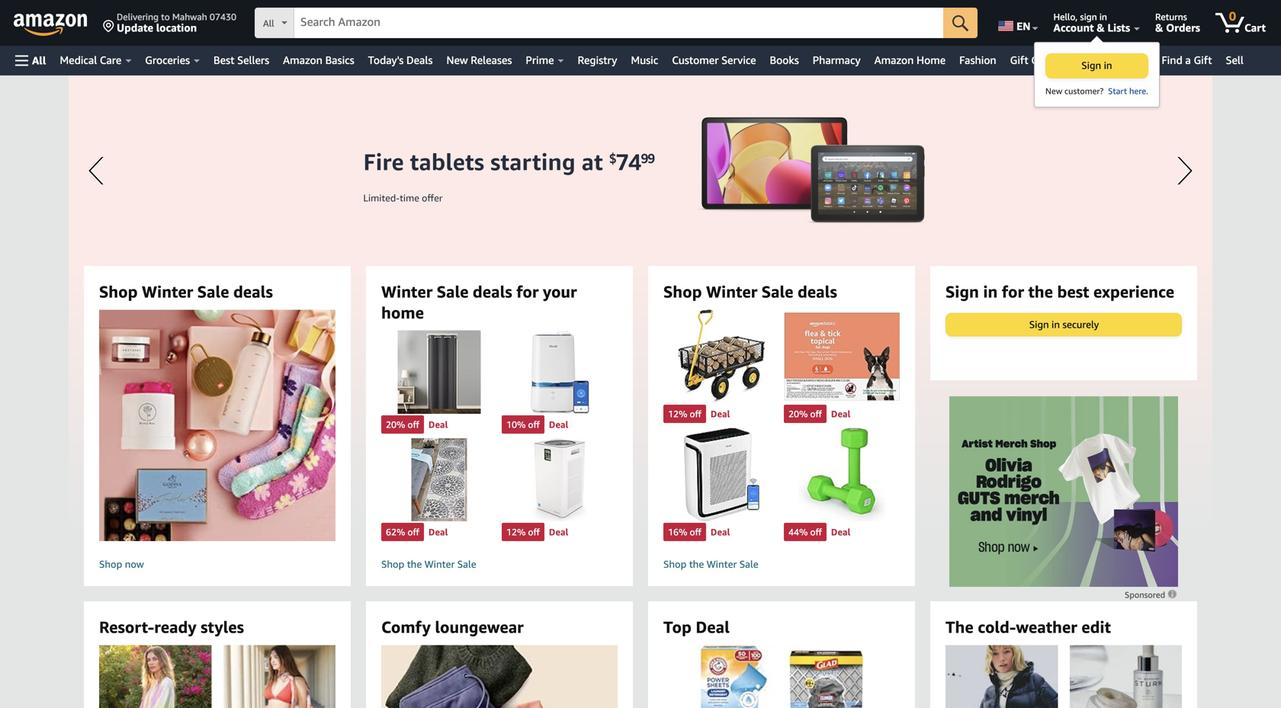 Task type: vqa. For each thing, say whether or not it's contained in the screenshot.
Sign to the middle
yes



Task type: describe. For each thing, give the bounding box(es) containing it.
resort-
[[99, 618, 154, 637]]

20% for the joydeco door curtain closet door, closet curtain for open closet, closet curtains for bedroom closet door, door curtains for doorways privacy bedroom(40wx78l) image
[[386, 419, 405, 430]]

books link
[[763, 50, 806, 71]]

customer
[[672, 54, 719, 66]]

home
[[917, 54, 946, 66]]

1 deals from the left
[[233, 282, 273, 301]]

all button
[[8, 46, 53, 76]]

cold-
[[978, 618, 1016, 637]]

music
[[631, 54, 659, 66]]

3 deals from the left
[[798, 282, 837, 301]]

12% off for vevor steel garden cart, heavy duty 900 lbs capacity, with removable mesh sides to convert into flatbed, utility metal wagon with 180° rotating handle and 10 in tires, perfect for farm, yard image
[[668, 409, 702, 420]]

customer?
[[1065, 86, 1104, 96]]

luxury
[[1082, 54, 1115, 66]]

shop now link
[[73, 310, 362, 575]]

2 gift from the left
[[1194, 54, 1213, 66]]

releases
[[471, 54, 512, 66]]

20% off for the joydeco door curtain closet door, closet curtain for open closet, closet curtains for bedroom closet door, door curtains for doorways privacy bedroom(40wx78l) image
[[386, 419, 420, 430]]

sign for sign in
[[1082, 60, 1102, 71]]

none submit inside "all" search field
[[944, 8, 978, 38]]

new for new releases
[[447, 54, 468, 66]]

12% off for kenmore pm3020 air purifiers with h13 true hepa filter, covers up to 1500 sq.foot, 24db silentclean 3-stage hepa filtration system, 5 speeds for home large room, kitchens & bedroom image
[[507, 527, 540, 538]]

medical care
[[60, 54, 121, 66]]

returns
[[1156, 11, 1188, 22]]

find a gift link
[[1155, 50, 1219, 71]]

luxury stores
[[1082, 54, 1148, 66]]

in for sign in
[[1104, 60, 1113, 71]]

amazon for amazon home
[[875, 54, 914, 66]]

shop the winter sale for winter sale deals for your home
[[381, 559, 476, 571]]

today's deals
[[368, 54, 433, 66]]

best sellers
[[214, 54, 269, 66]]

orders
[[1167, 21, 1201, 34]]

mahwah
[[172, 11, 207, 22]]

edit
[[1082, 618, 1111, 637]]

sign for sign in securely
[[1030, 319, 1049, 331]]

registry
[[578, 54, 617, 66]]

16%
[[668, 527, 688, 538]]

the
[[946, 618, 974, 637]]

update
[[117, 21, 153, 34]]

amazon basics flea and tick topical treatment for small dogs (5 -22 pounds), 6 count (previously solimo) image
[[784, 310, 900, 404]]

hello,
[[1054, 11, 1078, 22]]

pharmacy link
[[806, 50, 868, 71]]

cart
[[1245, 21, 1266, 34]]

securely
[[1063, 319, 1100, 331]]

styles
[[201, 618, 244, 637]]

resort-ready styles
[[99, 618, 244, 637]]

customer service
[[672, 54, 756, 66]]

12% for vevor steel garden cart, heavy duty 900 lbs capacity, with removable mesh sides to convert into flatbed, utility metal wagon with 180° rotating handle and 10 in tires, perfect for farm, yard image
[[668, 409, 688, 420]]

62% off
[[386, 527, 420, 538]]

deal for levoit air purifiers for home large room up to 1900 ft² in 1 hr with washable filters, air quality monitor, smart wifi, hepa filter captures allergies, pet hair, smoke, pollen in bedroom, vital 200s image
[[711, 527, 730, 538]]

cards
[[1032, 54, 1059, 66]]

shop winter sale deals image
[[73, 310, 362, 542]]

deal for amazon basics flea and tick topical treatment for small dogs (5 -22 pounds), 6 count (previously solimo) image
[[831, 409, 851, 420]]

find a gift
[[1162, 54, 1213, 66]]

sign in securely link
[[947, 314, 1182, 336]]

10% off
[[507, 419, 540, 430]]

en
[[1017, 20, 1031, 32]]

weather
[[1016, 618, 1078, 637]]

44% off
[[789, 527, 822, 538]]

new releases link
[[440, 50, 519, 71]]

comfy loungewear
[[381, 618, 524, 637]]

books
[[770, 54, 799, 66]]

off for amazon basics flea and tick topical treatment for small dogs (5 -22 pounds), 6 count (previously solimo) image
[[811, 409, 822, 420]]

new for new customer? start here.
[[1046, 86, 1063, 96]]

top deal
[[664, 618, 730, 637]]

20% off for amazon basics flea and tick topical treatment for small dogs (5 -22 pounds), 6 count (previously solimo) image
[[789, 409, 822, 420]]

gift inside "link"
[[1011, 54, 1029, 66]]

All search field
[[255, 8, 978, 40]]

groceries link
[[138, 50, 207, 71]]

lists
[[1108, 21, 1131, 34]]

amazon basics
[[283, 54, 354, 66]]

winter sale deals for your home
[[381, 282, 577, 322]]

the for shop winter sale deals
[[689, 559, 704, 571]]

dresses image
[[84, 646, 226, 709]]

sale inside the winter sale deals for your home
[[437, 282, 469, 301]]

deal for the 'rugshop modern floral circles design for living room,bedroom,home office,kitchen non shedding runner rug 2' x 7' 2" gray' image on the bottom left of the page
[[429, 527, 448, 538]]

16% off
[[668, 527, 702, 538]]

for inside the winter sale deals for your home
[[517, 282, 539, 301]]

rugshop modern floral circles design for living room,bedroom,home office,kitchen non shedding runner rug 2' x 7' 2" gray image
[[381, 438, 497, 522]]

2 horizontal spatial the
[[1029, 282, 1053, 301]]

44%
[[789, 527, 808, 538]]

deal for kenmore pm3020 air purifiers with h13 true hepa filter, covers up to 1500 sq.foot, 24db silentclean 3-stage hepa filtration system, 5 speeds for home large room, kitchens & bedroom image
[[549, 527, 569, 538]]

joydeco door curtain closet door, closet curtain for open closet, closet curtains for bedroom closet door, door curtains for doorways privacy bedroom(40wx78l) image
[[381, 331, 497, 414]]

shop now
[[99, 559, 144, 571]]

off for levoit air purifiers for home large room up to 1900 ft² in 1 hr with washable filters, air quality monitor, smart wifi, hepa filter captures allergies, pet hair, smoke, pollen in bedroom, vital 200s image
[[690, 527, 702, 538]]

here.
[[1130, 86, 1149, 96]]

groceries
[[145, 54, 190, 66]]

your
[[543, 282, 577, 301]]

location
[[156, 21, 197, 34]]

deal right top
[[696, 618, 730, 637]]

new customer? start here.
[[1046, 86, 1149, 96]]

& for account
[[1097, 21, 1105, 34]]

care
[[100, 54, 121, 66]]

best sellers link
[[207, 50, 276, 71]]

today's deals link
[[361, 50, 440, 71]]

shop the winter sale link for winter sale deals for your home
[[381, 558, 618, 571]]

start
[[1109, 86, 1128, 96]]

medical
[[60, 54, 97, 66]]

now
[[125, 559, 144, 571]]

find
[[1162, 54, 1183, 66]]

all inside "all" search field
[[263, 18, 274, 29]]

pharmacy
[[813, 54, 861, 66]]

leave feedback on sponsored ad element
[[1125, 590, 1179, 600]]

the cold-weather edit
[[946, 618, 1111, 637]]

new releases
[[447, 54, 512, 66]]

deals inside the winter sale deals for your home
[[473, 282, 512, 301]]

2 shop winter sale deals from the left
[[664, 282, 837, 301]]

off for levoit 4l smart cool mist humidifier for home bedroom with essential oils, customize humidity for baby & plants, app & voice control, schedule, timer, last up to 40hrs, whisper quiet, handle design image in the left of the page
[[528, 419, 540, 430]]

service
[[722, 54, 756, 66]]

kenmore pm3020 air purifiers with h13 true hepa filter, covers up to 1500 sq.foot, 24db silentclean 3-stage hepa filtration system, 5 speeds for home large room, kitchens & bedroom image
[[502, 438, 618, 522]]

en link
[[990, 4, 1046, 42]]

medical care link
[[53, 50, 138, 71]]

sign
[[1081, 11, 1098, 22]]



Task type: locate. For each thing, give the bounding box(es) containing it.
deal for vevor steel garden cart, heavy duty 900 lbs capacity, with removable mesh sides to convert into flatbed, utility metal wagon with 180° rotating handle and 10 in tires, perfect for farm, yard image
[[711, 409, 730, 420]]

2 vertical spatial sign
[[1030, 319, 1049, 331]]

music link
[[624, 50, 665, 71]]

the left best
[[1029, 282, 1053, 301]]

amazon home link
[[868, 50, 953, 71]]

levoit air purifiers for home large room up to 1900 ft² in 1 hr with washable filters, air quality monitor, smart wifi, hepa filter captures allergies, pet hair, smoke, pollen in bedroom, vital 200s image
[[664, 428, 780, 522]]

the for winter sale deals for your home
[[407, 559, 422, 571]]

sell link
[[1219, 50, 1251, 71]]

1 horizontal spatial shop the winter sale
[[664, 559, 759, 571]]

swim image
[[209, 646, 350, 709]]

1 & from the left
[[1097, 21, 1105, 34]]

start here. link
[[1106, 86, 1149, 96]]

20% for amazon basics flea and tick topical treatment for small dogs (5 -22 pounds), 6 count (previously solimo) image
[[789, 409, 808, 420]]

1 horizontal spatial 20% off
[[789, 409, 822, 420]]

20% off down amazon basics flea and tick topical treatment for small dogs (5 -22 pounds), 6 count (previously solimo) image
[[789, 409, 822, 420]]

20%
[[789, 409, 808, 420], [386, 419, 405, 430]]

0 horizontal spatial new
[[447, 54, 468, 66]]

sponsored link
[[1125, 588, 1179, 603]]

12% for kenmore pm3020 air purifiers with h13 true hepa filter, covers up to 1500 sq.foot, 24db silentclean 3-stage hepa filtration system, 5 speeds for home large room, kitchens & bedroom image
[[507, 527, 526, 538]]

&
[[1097, 21, 1105, 34], [1156, 21, 1164, 34]]

deal for levoit 4l smart cool mist humidifier for home bedroom with essential oils, customize humidity for baby & plants, app & voice control, schedule, timer, last up to 40hrs, whisper quiet, handle design image in the left of the page
[[549, 419, 569, 430]]

shop the winter sale link for shop winter sale deals
[[664, 558, 900, 571]]

2 amazon from the left
[[875, 54, 914, 66]]

12% down vevor steel garden cart, heavy duty 900 lbs capacity, with removable mesh sides to convert into flatbed, utility metal wagon with 180° rotating handle and 10 in tires, perfect for farm, yard image
[[668, 409, 688, 420]]

0 horizontal spatial shop the winter sale link
[[381, 558, 618, 571]]

the
[[1029, 282, 1053, 301], [407, 559, 422, 571], [689, 559, 704, 571]]

1 horizontal spatial gift
[[1194, 54, 1213, 66]]

1 horizontal spatial shop winter sale deals
[[664, 282, 837, 301]]

home
[[381, 303, 424, 322]]

62%
[[386, 527, 405, 538]]

winter inside the winter sale deals for your home
[[381, 282, 433, 301]]

off right 10%
[[528, 419, 540, 430]]

2 & from the left
[[1156, 21, 1164, 34]]

10%
[[507, 419, 526, 430]]

1 horizontal spatial sign
[[1030, 319, 1049, 331]]

0 horizontal spatial deals
[[233, 282, 273, 301]]

1 horizontal spatial 20%
[[789, 409, 808, 420]]

all up sellers
[[263, 18, 274, 29]]

20% down amazon basics flea and tick topical treatment for small dogs (5 -22 pounds), 6 count (previously solimo) image
[[789, 409, 808, 420]]

deal down kenmore pm3020 air purifiers with h13 true hepa filter, covers up to 1500 sq.foot, 24db silentclean 3-stage hepa filtration system, 5 speeds for home large room, kitchens & bedroom image
[[549, 527, 569, 538]]

1 horizontal spatial 12%
[[668, 409, 688, 420]]

sell
[[1226, 54, 1244, 66]]

1 gift from the left
[[1011, 54, 1029, 66]]

a
[[1186, 54, 1191, 66]]

off down kenmore pm3020 air purifiers with h13 true hepa filter, covers up to 1500 sq.foot, 24db silentclean 3-stage hepa filtration system, 5 speeds for home large room, kitchens & bedroom image
[[528, 527, 540, 538]]

deal down amazon basics flea and tick topical treatment for small dogs (5 -22 pounds), 6 count (previously solimo) image
[[831, 409, 851, 420]]

delivering
[[117, 11, 159, 22]]

0 horizontal spatial for
[[517, 282, 539, 301]]

experience
[[1094, 282, 1175, 301]]

0
[[1230, 9, 1237, 23]]

1 vertical spatial 12% off
[[507, 527, 540, 538]]

shop the winter sale down 62% off
[[381, 559, 476, 571]]

& left lists
[[1097, 21, 1105, 34]]

off for the 'rugshop modern floral circles design for living room,bedroom,home office,kitchen non shedding runner rug 2' x 7' 2" gray' image on the bottom left of the page
[[408, 527, 420, 538]]

0 horizontal spatial &
[[1097, 21, 1105, 34]]

loungewear
[[435, 618, 524, 637]]

sign in link
[[1046, 53, 1149, 79]]

amazon left basics
[[283, 54, 323, 66]]

main content
[[0, 76, 1282, 709]]

20% off down the joydeco door curtain closet door, closet curtain for open closet, closet curtains for bedroom closet door, door curtains for doorways privacy bedroom(40wx78l) image
[[386, 419, 420, 430]]

all
[[263, 18, 274, 29], [32, 54, 46, 67]]

stores
[[1118, 54, 1148, 66]]

the down 62% off
[[407, 559, 422, 571]]

new
[[447, 54, 468, 66], [1046, 86, 1063, 96]]

1 vertical spatial all
[[32, 54, 46, 67]]

shop the winter sale link
[[381, 558, 618, 571], [664, 558, 900, 571]]

shop the winter sale down 16% off
[[664, 559, 759, 571]]

1 horizontal spatial the
[[689, 559, 704, 571]]

2 shop the winter sale link from the left
[[664, 558, 900, 571]]

sign in for the best experience
[[946, 282, 1175, 301]]

cap barbell neoprene dumbbell weights, 8 lb pair, shamrock image
[[784, 428, 900, 522]]

registry link
[[571, 50, 624, 71]]

deal right 62% off
[[429, 527, 448, 538]]

20% down the joydeco door curtain closet door, closet curtain for open closet, closet curtains for bedroom closet door, door curtains for doorways privacy bedroom(40wx78l) image
[[386, 419, 405, 430]]

12% off
[[668, 409, 702, 420], [507, 527, 540, 538]]

sign for sign in for the best experience
[[946, 282, 979, 301]]

in for sign in for the best experience
[[984, 282, 998, 301]]

all inside button
[[32, 54, 46, 67]]

off right 44% at the bottom of page
[[811, 527, 822, 538]]

off down amazon basics flea and tick topical treatment for small dogs (5 -22 pounds), 6 count (previously solimo) image
[[811, 409, 822, 420]]

gift right a
[[1194, 54, 1213, 66]]

1 horizontal spatial shop the winter sale link
[[664, 558, 900, 571]]

new left customer?
[[1046, 86, 1063, 96]]

deal
[[711, 409, 730, 420], [831, 409, 851, 420], [429, 419, 448, 430], [549, 419, 569, 430], [429, 527, 448, 538], [549, 527, 569, 538], [711, 527, 730, 538], [831, 527, 851, 538], [696, 618, 730, 637]]

off down vevor steel garden cart, heavy duty 900 lbs capacity, with removable mesh sides to convert into flatbed, utility metal wagon with 180° rotating handle and 10 in tires, perfect for farm, yard image
[[690, 409, 702, 420]]

to
[[161, 11, 170, 22]]

off for kenmore pm3020 air purifiers with h13 true hepa filter, covers up to 1500 sq.foot, 24db silentclean 3-stage hepa filtration system, 5 speeds for home large room, kitchens & bedroom image
[[528, 527, 540, 538]]

hello, sign in
[[1054, 11, 1108, 22]]

0 horizontal spatial amazon
[[283, 54, 323, 66]]

0 horizontal spatial shop winter sale deals
[[99, 282, 273, 301]]

ready
[[154, 618, 197, 637]]

in
[[1100, 11, 1108, 22], [1104, 60, 1113, 71], [984, 282, 998, 301], [1052, 319, 1060, 331]]

vevor steel garden cart, heavy duty 900 lbs capacity, with removable mesh sides to convert into flatbed, utility metal wagon with 180° rotating handle and 10 in tires, perfect for farm, yard image
[[664, 310, 780, 404]]

household essentials from duracell, clorox, cottonelle and more image
[[700, 646, 864, 709]]

2 horizontal spatial deals
[[798, 282, 837, 301]]

gift cards link
[[1004, 50, 1075, 71]]

0 vertical spatial 12%
[[668, 409, 688, 420]]

in for sign in securely
[[1052, 319, 1060, 331]]

top
[[664, 618, 692, 637]]

shop the winter sale link up loungewear on the bottom left of page
[[381, 558, 618, 571]]

2 shop the winter sale from the left
[[664, 559, 759, 571]]

2 for from the left
[[1002, 282, 1025, 301]]

1 shop the winter sale from the left
[[381, 559, 476, 571]]

deal for the joydeco door curtain closet door, closet curtain for open closet, closet curtains for bedroom closet door, door curtains for doorways privacy bedroom(40wx78l) image
[[429, 419, 448, 430]]

12% down kenmore pm3020 air purifiers with h13 true hepa filter, covers up to 1500 sq.foot, 24db silentclean 3-stage hepa filtration system, 5 speeds for home large room, kitchens & bedroom image
[[507, 527, 526, 538]]

1 vertical spatial sign
[[946, 282, 979, 301]]

amazon left home
[[875, 54, 914, 66]]

amazon image
[[14, 14, 88, 37]]

0 horizontal spatial shop the winter sale
[[381, 559, 476, 571]]

shop
[[99, 282, 138, 301], [664, 282, 702, 301], [99, 559, 122, 571], [381, 559, 405, 571], [664, 559, 687, 571]]

account & lists
[[1054, 21, 1131, 34]]

0 horizontal spatial 12%
[[507, 527, 526, 538]]

the down 16% off
[[689, 559, 704, 571]]

for left best
[[1002, 282, 1025, 301]]

0 horizontal spatial the
[[407, 559, 422, 571]]

new left releases
[[447, 54, 468, 66]]

0 vertical spatial 12% off
[[668, 409, 702, 420]]

12% off down kenmore pm3020 air purifiers with h13 true hepa filter, covers up to 1500 sq.foot, 24db silentclean 3-stage hepa filtration system, 5 speeds for home large room, kitchens & bedroom image
[[507, 527, 540, 538]]

sign in securely
[[1030, 319, 1100, 331]]

prime link
[[519, 50, 571, 71]]

for left your
[[517, 282, 539, 301]]

1 shop winter sale deals from the left
[[99, 282, 273, 301]]

main content containing shop winter sale deals
[[0, 76, 1282, 709]]

amazon home
[[875, 54, 946, 66]]

coats image
[[931, 646, 1073, 709]]

levoit 4l smart cool mist humidifier for home bedroom with essential oils, customize humidity for baby & plants, app & voice control, schedule, timer, last up to 40hrs, whisper quiet, handle design image
[[502, 331, 618, 414]]

off right "62%"
[[408, 527, 420, 538]]

deal down the joydeco door curtain closet door, closet curtain for open closet, closet curtains for bedroom closet door, door curtains for doorways privacy bedroom(40wx78l) image
[[429, 419, 448, 430]]

fire tablets starting at $74.99. limited-time offer. image
[[69, 76, 1213, 533]]

1 vertical spatial 12%
[[507, 527, 526, 538]]

0 horizontal spatial 12% off
[[507, 527, 540, 538]]

sign in
[[1082, 60, 1113, 71]]

None submit
[[944, 8, 978, 38]]

1 for from the left
[[517, 282, 539, 301]]

sponsored
[[1125, 590, 1168, 600]]

0 vertical spatial new
[[447, 54, 468, 66]]

skincare image
[[1055, 646, 1197, 709]]

delivering to mahwah 07430 update location
[[117, 11, 237, 34]]

off for cap barbell neoprene dumbbell weights, 8 lb pair, shamrock 'image'
[[811, 527, 822, 538]]

0 horizontal spatial gift
[[1011, 54, 1029, 66]]

sign
[[1082, 60, 1102, 71], [946, 282, 979, 301], [1030, 319, 1049, 331]]

shop the winter sale for shop winter sale deals
[[664, 559, 759, 571]]

comfy
[[381, 618, 431, 637]]

0 vertical spatial all
[[263, 18, 274, 29]]

1 amazon from the left
[[283, 54, 323, 66]]

amazon for amazon basics
[[283, 54, 323, 66]]

07430
[[210, 11, 237, 22]]

winter
[[142, 282, 193, 301], [381, 282, 433, 301], [706, 282, 758, 301], [425, 559, 455, 571], [707, 559, 737, 571]]

1 vertical spatial new
[[1046, 86, 1063, 96]]

shop the winter sale link down 44% at the bottom of page
[[664, 558, 900, 571]]

gift
[[1011, 54, 1029, 66], [1194, 54, 1213, 66]]

off down the joydeco door curtain closet door, closet curtain for open closet, closet curtains for bedroom closet door, door curtains for doorways privacy bedroom(40wx78l) image
[[408, 419, 420, 430]]

1 horizontal spatial deals
[[473, 282, 512, 301]]

best
[[1058, 282, 1090, 301]]

all down amazon image
[[32, 54, 46, 67]]

20% off
[[789, 409, 822, 420], [386, 419, 420, 430]]

today's
[[368, 54, 404, 66]]

12%
[[668, 409, 688, 420], [507, 527, 526, 538]]

basics
[[325, 54, 354, 66]]

sale
[[197, 282, 229, 301], [437, 282, 469, 301], [762, 282, 794, 301], [458, 559, 476, 571], [740, 559, 759, 571]]

1 shop the winter sale link from the left
[[381, 558, 618, 571]]

1 horizontal spatial 12% off
[[668, 409, 702, 420]]

deal right 10% off
[[549, 419, 569, 430]]

Search Amazon text field
[[295, 8, 944, 37]]

0 horizontal spatial 20% off
[[386, 419, 420, 430]]

shop winter sale deals
[[99, 282, 273, 301], [664, 282, 837, 301]]

fashion link
[[953, 50, 1004, 71]]

gift left cards
[[1011, 54, 1029, 66]]

off for vevor steel garden cart, heavy duty 900 lbs capacity, with removable mesh sides to convert into flatbed, utility metal wagon with 180° rotating handle and 10 in tires, perfect for farm, yard image
[[690, 409, 702, 420]]

navigation navigation
[[0, 0, 1282, 114]]

best
[[214, 54, 235, 66]]

& for returns
[[1156, 21, 1164, 34]]

off right "16%"
[[690, 527, 702, 538]]

deal right 44% off
[[831, 527, 851, 538]]

0 horizontal spatial 20%
[[386, 419, 405, 430]]

2 horizontal spatial sign
[[1082, 60, 1102, 71]]

sign inside navigation navigation
[[1082, 60, 1102, 71]]

0 horizontal spatial sign
[[946, 282, 979, 301]]

& left orders
[[1156, 21, 1164, 34]]

deal down vevor steel garden cart, heavy duty 900 lbs capacity, with removable mesh sides to convert into flatbed, utility metal wagon with 180° rotating handle and 10 in tires, perfect for farm, yard image
[[711, 409, 730, 420]]

12% off down vevor steel garden cart, heavy duty 900 lbs capacity, with removable mesh sides to convert into flatbed, utility metal wagon with 180° rotating handle and 10 in tires, perfect for farm, yard image
[[668, 409, 702, 420]]

deal for cap barbell neoprene dumbbell weights, 8 lb pair, shamrock 'image'
[[831, 527, 851, 538]]

1 horizontal spatial all
[[263, 18, 274, 29]]

1 horizontal spatial for
[[1002, 282, 1025, 301]]

off for the joydeco door curtain closet door, closet curtain for open closet, closet curtains for bedroom closet door, door curtains for doorways privacy bedroom(40wx78l) image
[[408, 419, 420, 430]]

2 deals from the left
[[473, 282, 512, 301]]

customer service link
[[665, 50, 763, 71]]

1 horizontal spatial new
[[1046, 86, 1063, 96]]

1 horizontal spatial amazon
[[875, 54, 914, 66]]

amazon basics link
[[276, 50, 361, 71]]

& inside returns & orders
[[1156, 21, 1164, 34]]

0 horizontal spatial all
[[32, 54, 46, 67]]

gift cards
[[1011, 54, 1059, 66]]

prime
[[526, 54, 554, 66]]

deal right 16% off
[[711, 527, 730, 538]]

for
[[517, 282, 539, 301], [1002, 282, 1025, 301]]

fashion
[[960, 54, 997, 66]]

1 horizontal spatial &
[[1156, 21, 1164, 34]]

0 vertical spatial sign
[[1082, 60, 1102, 71]]



